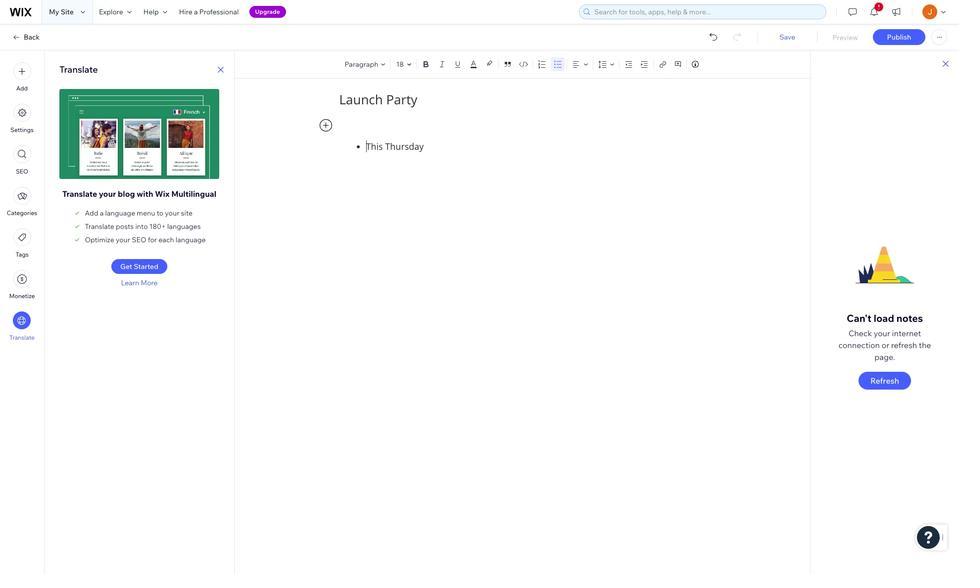 Task type: locate. For each thing, give the bounding box(es) containing it.
menu
[[0, 56, 44, 348]]

Search for tools, apps, help & more... field
[[592, 5, 823, 19]]

your up or
[[874, 328, 891, 338]]

hire a professional
[[179, 7, 239, 16]]

add for add
[[16, 85, 28, 92]]

language
[[105, 209, 135, 218], [176, 236, 206, 245]]

each
[[159, 236, 174, 245]]

1 vertical spatial language
[[176, 236, 206, 245]]

page.
[[875, 352, 895, 362]]

This Thursday text field
[[339, 119, 706, 354]]

monetize button
[[9, 270, 35, 300]]

started
[[134, 262, 158, 271]]

your right the to
[[165, 209, 179, 218]]

learn more
[[121, 279, 158, 288]]

1 horizontal spatial add
[[85, 209, 98, 218]]

settings
[[10, 126, 34, 134]]

1 vertical spatial seo
[[132, 236, 146, 245]]

translate
[[59, 64, 98, 75], [62, 189, 97, 199], [85, 222, 114, 231], [9, 334, 35, 342]]

1 vertical spatial add
[[85, 209, 98, 218]]

menu containing add
[[0, 56, 44, 348]]

save button
[[768, 33, 808, 42]]

add up settings button
[[16, 85, 28, 92]]

0 vertical spatial seo
[[16, 168, 28, 175]]

categories
[[7, 209, 37, 217]]

a
[[194, 7, 198, 16], [100, 209, 104, 218]]

categories button
[[7, 187, 37, 217]]

None field
[[395, 59, 405, 69]]

add up optimize
[[85, 209, 98, 218]]

your inside can't load notes check your internet connection or refresh the page.
[[874, 328, 891, 338]]

get
[[120, 262, 132, 271]]

0 vertical spatial language
[[105, 209, 135, 218]]

1 horizontal spatial a
[[194, 7, 198, 16]]

translate button
[[9, 312, 35, 342]]

0 horizontal spatial seo
[[16, 168, 28, 175]]

multilingual
[[171, 189, 216, 199]]

1 vertical spatial a
[[100, 209, 104, 218]]

save
[[780, 33, 796, 42]]

publish button
[[873, 29, 926, 45]]

a inside add a language menu to your site translate posts into 180+ languages optimize your seo for each language
[[100, 209, 104, 218]]

1 horizontal spatial language
[[176, 236, 206, 245]]

180+
[[149, 222, 166, 231]]

add
[[16, 85, 28, 92], [85, 209, 98, 218]]

a right hire
[[194, 7, 198, 16]]

your
[[99, 189, 116, 199], [165, 209, 179, 218], [116, 236, 130, 245], [874, 328, 891, 338]]

this
[[366, 141, 383, 152]]

1 horizontal spatial seo
[[132, 236, 146, 245]]

seo inside add a language menu to your site translate posts into 180+ languages optimize your seo for each language
[[132, 236, 146, 245]]

0 vertical spatial add
[[16, 85, 28, 92]]

language up the posts
[[105, 209, 135, 218]]

plugin toolbar image
[[320, 119, 332, 132]]

0 vertical spatial a
[[194, 7, 198, 16]]

upgrade button
[[249, 6, 286, 18]]

a up optimize
[[100, 209, 104, 218]]

help
[[143, 7, 159, 16]]

add inside button
[[16, 85, 28, 92]]

seo left for
[[132, 236, 146, 245]]

seo
[[16, 168, 28, 175], [132, 236, 146, 245]]

add button
[[13, 62, 31, 92]]

your down the posts
[[116, 236, 130, 245]]

learn
[[121, 279, 139, 288]]

paragraph button
[[343, 57, 388, 71]]

languages
[[167, 222, 201, 231]]

Add a Catchy Title text field
[[339, 91, 699, 108]]

add inside add a language menu to your site translate posts into 180+ languages optimize your seo for each language
[[85, 209, 98, 218]]

seo up categories button
[[16, 168, 28, 175]]

explore
[[99, 7, 123, 16]]

0 horizontal spatial add
[[16, 85, 28, 92]]

language down languages
[[176, 236, 206, 245]]

0 horizontal spatial a
[[100, 209, 104, 218]]



Task type: describe. For each thing, give the bounding box(es) containing it.
back
[[24, 33, 40, 42]]

more
[[141, 279, 158, 288]]

connection
[[839, 340, 880, 350]]

site
[[181, 209, 193, 218]]

your left blog
[[99, 189, 116, 199]]

professional
[[199, 7, 239, 16]]

my site
[[49, 7, 74, 16]]

thursday
[[385, 141, 424, 152]]

back button
[[12, 33, 40, 42]]

upgrade
[[255, 8, 280, 15]]

learn more button
[[121, 279, 158, 288]]

this thursday
[[366, 141, 426, 152]]

menu
[[137, 209, 155, 218]]

my
[[49, 7, 59, 16]]

help button
[[138, 0, 173, 24]]

posts
[[116, 222, 134, 231]]

tags button
[[13, 229, 31, 258]]

refresh
[[871, 376, 899, 386]]

or
[[882, 340, 890, 350]]

with
[[137, 189, 153, 199]]

add a language menu to your site translate posts into 180+ languages optimize your seo for each language
[[85, 209, 206, 245]]

add for add a language menu to your site translate posts into 180+ languages optimize your seo for each language
[[85, 209, 98, 218]]

hire
[[179, 7, 192, 16]]

for
[[148, 236, 157, 245]]

optimize
[[85, 236, 114, 245]]

notes
[[897, 312, 923, 324]]

internet
[[892, 328, 921, 338]]

to
[[157, 209, 163, 218]]

translate inside add a language menu to your site translate posts into 180+ languages optimize your seo for each language
[[85, 222, 114, 231]]

get started
[[120, 262, 158, 271]]

get started button
[[111, 259, 167, 274]]

can't
[[847, 312, 872, 324]]

settings button
[[10, 104, 34, 134]]

into
[[135, 222, 148, 231]]

blog
[[118, 189, 135, 199]]

0 horizontal spatial language
[[105, 209, 135, 218]]

seo inside button
[[16, 168, 28, 175]]

site
[[61, 7, 74, 16]]

a for professional
[[194, 7, 198, 16]]

refresh
[[891, 340, 917, 350]]

wix
[[155, 189, 170, 199]]

load
[[874, 312, 895, 324]]

translate your blog with wix multilingual
[[62, 189, 216, 199]]

tags
[[16, 251, 29, 258]]

the
[[919, 340, 931, 350]]

seo button
[[13, 146, 31, 175]]

hire a professional link
[[173, 0, 245, 24]]

publish
[[887, 33, 912, 42]]

a for language
[[100, 209, 104, 218]]

paragraph
[[345, 60, 378, 69]]

can't load notes check your internet connection or refresh the page.
[[839, 312, 931, 362]]

refresh button
[[859, 372, 911, 390]]

monetize
[[9, 293, 35, 300]]

check
[[849, 328, 872, 338]]



Task type: vqa. For each thing, say whether or not it's contained in the screenshot.
list box
no



